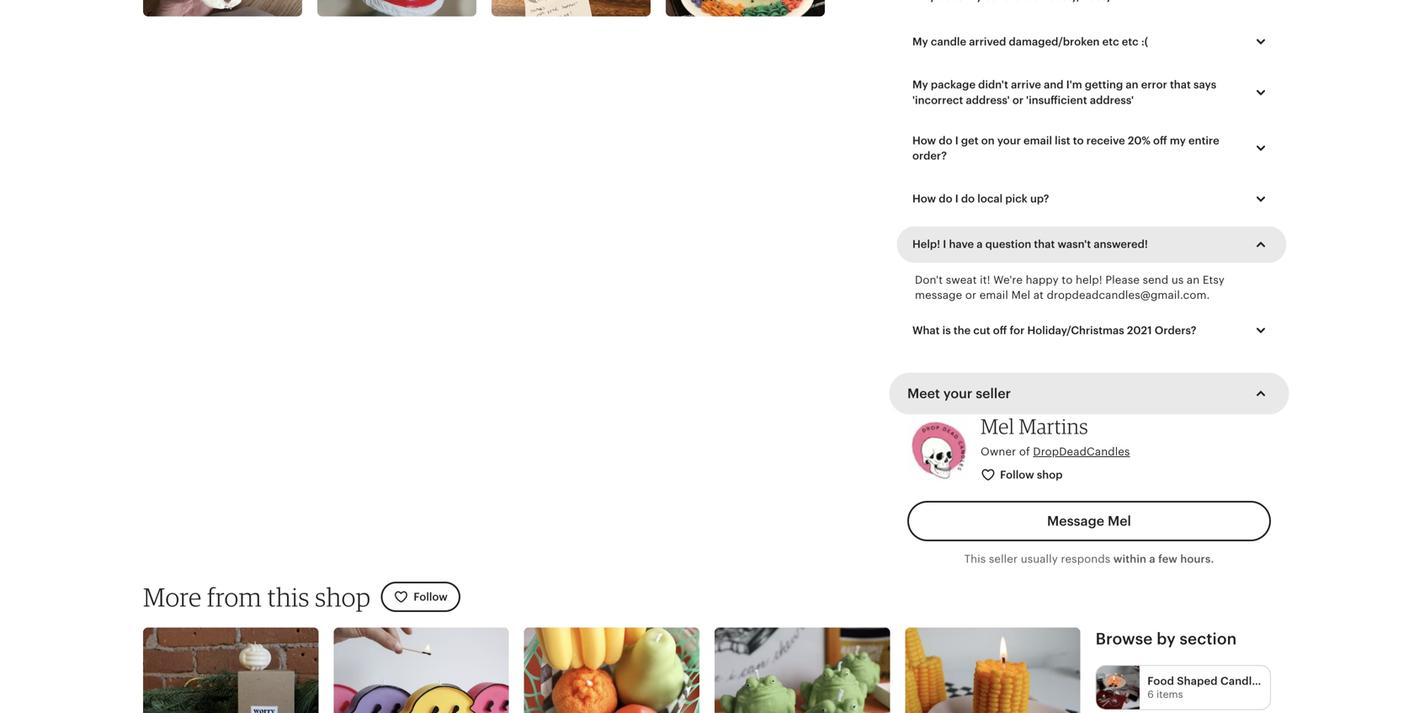 Task type: locate. For each thing, give the bounding box(es) containing it.
what
[[913, 324, 940, 337]]

frog candle / two small green frog toad shaped candles for frog lovers gift image
[[715, 627, 890, 713]]

that left wasn't
[[1034, 238, 1055, 251]]

1 horizontal spatial your
[[997, 134, 1021, 147]]

message mel button
[[907, 501, 1271, 541]]

1 vertical spatial my
[[913, 78, 928, 91]]

0 horizontal spatial your
[[943, 386, 973, 401]]

my for my package didn't arrive and i'm getting an error that says 'incorrect address' or 'insufficient  address'
[[913, 78, 928, 91]]

2 address' from the left
[[1090, 94, 1134, 106]]

1 vertical spatial mel
[[981, 414, 1015, 439]]

0 vertical spatial a
[[977, 238, 983, 251]]

of
[[1019, 445, 1030, 458]]

1 vertical spatial your
[[943, 386, 973, 401]]

2 my from the top
[[913, 78, 928, 91]]

don't sweat it! we're happy to help! please send us an etsy message or email mel at dropdeadcandles@gmail.com.
[[915, 273, 1225, 301]]

your right meet
[[943, 386, 973, 401]]

usually
[[1021, 553, 1058, 565]]

or down sweat
[[965, 289, 977, 301]]

follow down 'of'
[[1000, 468, 1034, 481]]

how do i do local pick up? button
[[900, 181, 1284, 217]]

do for get
[[939, 134, 953, 147]]

or down arrive
[[1013, 94, 1024, 106]]

1 horizontal spatial follow
[[1000, 468, 1034, 481]]

your
[[997, 134, 1021, 147], [943, 386, 973, 401]]

a right have
[[977, 238, 983, 251]]

do for do
[[939, 193, 953, 205]]

0 horizontal spatial etc
[[1102, 35, 1119, 48]]

to right list
[[1073, 134, 1084, 147]]

0 vertical spatial to
[[1073, 134, 1084, 147]]

shop inside button
[[1037, 468, 1063, 481]]

an right us
[[1187, 273, 1200, 286]]

1 vertical spatial an
[[1187, 273, 1200, 286]]

address' down getting
[[1090, 94, 1134, 106]]

2 etc from the left
[[1122, 35, 1139, 48]]

mel up within
[[1108, 513, 1131, 529]]

1 vertical spatial that
[[1034, 238, 1055, 251]]

seller
[[976, 386, 1011, 401], [989, 553, 1018, 565]]

0 horizontal spatial address'
[[966, 94, 1010, 106]]

i left get
[[955, 134, 959, 147]]

etc
[[1102, 35, 1119, 48], [1122, 35, 1139, 48]]

your inside "dropdown button"
[[943, 386, 973, 401]]

shop down mel martins owner of dropdeadcandles
[[1037, 468, 1063, 481]]

0 horizontal spatial off
[[993, 324, 1007, 337]]

that
[[1170, 78, 1191, 91], [1034, 238, 1055, 251]]

email
[[1024, 134, 1052, 147], [980, 289, 1008, 301]]

1 horizontal spatial a
[[1149, 553, 1156, 565]]

0 vertical spatial seller
[[976, 386, 1011, 401]]

0 vertical spatial off
[[1153, 134, 1167, 147]]

a left few
[[1149, 553, 1156, 565]]

to inside don't sweat it! we're happy to help! please send us an etsy message or email mel at dropdeadcandles@gmail.com.
[[1062, 273, 1073, 286]]

address' down didn't
[[966, 94, 1010, 106]]

1 horizontal spatial an
[[1187, 273, 1200, 286]]

or for message
[[965, 289, 977, 301]]

1 vertical spatial or
[[965, 289, 977, 301]]

mel inside don't sweat it! we're happy to help! please send us an etsy message or email mel at dropdeadcandles@gmail.com.
[[1011, 289, 1031, 301]]

how down the order?
[[913, 193, 936, 205]]

scented fruit candles / basket of fruit shaped candles: banana orange pear peach image
[[524, 627, 700, 713]]

1 horizontal spatial address'
[[1090, 94, 1134, 106]]

'incorrect
[[913, 94, 963, 106]]

do
[[939, 134, 953, 147], [939, 193, 953, 205], [961, 193, 975, 205]]

mel martins owner of dropdeadcandles
[[981, 414, 1130, 458]]

1 vertical spatial follow
[[414, 591, 448, 603]]

off
[[1153, 134, 1167, 147], [993, 324, 1007, 337]]

within
[[1114, 553, 1147, 565]]

how inside how do i get on your email list to receive 20% off my entire order?
[[913, 134, 936, 147]]

1 vertical spatial to
[[1062, 273, 1073, 286]]

or
[[1013, 94, 1024, 106], [965, 289, 977, 301]]

section
[[1180, 630, 1237, 648]]

your inside how do i get on your email list to receive 20% off my entire order?
[[997, 134, 1021, 147]]

1 how from the top
[[913, 134, 936, 147]]

1 horizontal spatial shop
[[1037, 468, 1063, 481]]

few
[[1158, 553, 1178, 565]]

0 vertical spatial my
[[913, 35, 928, 48]]

your right on
[[997, 134, 1021, 147]]

email down "it!"
[[980, 289, 1008, 301]]

get
[[961, 134, 979, 147]]

off inside how do i get on your email list to receive 20% off my entire order?
[[1153, 134, 1167, 147]]

an
[[1126, 78, 1139, 91], [1187, 273, 1200, 286]]

at
[[1034, 289, 1044, 301]]

follow
[[1000, 468, 1034, 481], [414, 591, 448, 603]]

shop right this
[[315, 581, 371, 613]]

1 my from the top
[[913, 35, 928, 48]]

seller up owner
[[976, 386, 1011, 401]]

my up 'incorrect
[[913, 78, 928, 91]]

the
[[954, 324, 971, 337]]

1 vertical spatial off
[[993, 324, 1007, 337]]

off left for
[[993, 324, 1007, 337]]

email left list
[[1024, 134, 1052, 147]]

1 horizontal spatial email
[[1024, 134, 1052, 147]]

i for do
[[955, 193, 959, 205]]

seller inside "dropdown button"
[[976, 386, 1011, 401]]

0 vertical spatial that
[[1170, 78, 1191, 91]]

0 horizontal spatial or
[[965, 289, 977, 301]]

how do i do local pick up?
[[913, 193, 1049, 205]]

0 vertical spatial or
[[1013, 94, 1024, 106]]

us
[[1172, 273, 1184, 286]]

i left local
[[955, 193, 959, 205]]

mel
[[1011, 289, 1031, 301], [981, 414, 1015, 439], [1108, 513, 1131, 529]]

0 vertical spatial shop
[[1037, 468, 1063, 481]]

that inside my package didn't arrive and i'm getting an error that says 'incorrect address' or 'insufficient  address'
[[1170, 78, 1191, 91]]

address'
[[966, 94, 1010, 106], [1090, 94, 1134, 106]]

seller right 'this' at the right of page
[[989, 553, 1018, 565]]

0 vertical spatial email
[[1024, 134, 1052, 147]]

i left have
[[943, 238, 946, 251]]

from
[[207, 581, 262, 613]]

or inside don't sweat it! we're happy to help! please send us an etsy message or email mel at dropdeadcandles@gmail.com.
[[965, 289, 977, 301]]

getting
[[1085, 78, 1123, 91]]

how inside dropdown button
[[913, 193, 936, 205]]

i inside how do i get on your email list to receive 20% off my entire order?
[[955, 134, 959, 147]]

mel left at
[[1011, 289, 1031, 301]]

food shaped candles 6 items
[[1148, 675, 1264, 700]]

my inside my package didn't arrive and i'm getting an error that says 'incorrect address' or 'insufficient  address'
[[913, 78, 928, 91]]

do inside how do i get on your email list to receive 20% off my entire order?
[[939, 134, 953, 147]]

1 vertical spatial how
[[913, 193, 936, 205]]

mel up owner
[[981, 414, 1015, 439]]

this seller usually responds within a few hours.
[[964, 553, 1214, 565]]

how for how do i do local pick up?
[[913, 193, 936, 205]]

1 vertical spatial shop
[[315, 581, 371, 613]]

my left candle
[[913, 35, 928, 48]]

is
[[943, 324, 951, 337]]

1 vertical spatial i
[[955, 193, 959, 205]]

meet your seller
[[907, 386, 1011, 401]]

0 vertical spatial mel
[[1011, 289, 1031, 301]]

0 vertical spatial i
[[955, 134, 959, 147]]

worry knot candle / meditation candle / worry anxiety candle image
[[143, 627, 318, 713]]

0 horizontal spatial follow
[[414, 591, 448, 603]]

to left help!
[[1062, 273, 1073, 286]]

it!
[[980, 273, 991, 286]]

message mel
[[1047, 513, 1131, 529]]

my
[[913, 35, 928, 48], [913, 78, 928, 91]]

0 horizontal spatial email
[[980, 289, 1008, 301]]

smiley face candle / soy happy face candle decor / unique trendy cute aesthetic candle image
[[334, 627, 509, 713]]

up?
[[1030, 193, 1049, 205]]

dropdeadcandles link
[[1033, 445, 1130, 458]]

that left says
[[1170, 78, 1191, 91]]

how
[[913, 134, 936, 147], [913, 193, 936, 205]]

0 horizontal spatial that
[[1034, 238, 1055, 251]]

0 vertical spatial an
[[1126, 78, 1139, 91]]

shaped
[[1177, 675, 1218, 687]]

1 horizontal spatial or
[[1013, 94, 1024, 106]]

owner
[[981, 445, 1016, 458]]

1 horizontal spatial etc
[[1122, 35, 1139, 48]]

follow for follow shop
[[1000, 468, 1034, 481]]

1 horizontal spatial that
[[1170, 78, 1191, 91]]

how up the order?
[[913, 134, 936, 147]]

corn candle / funny corn on the cob candles image
[[905, 627, 1081, 713]]

list
[[1055, 134, 1070, 147]]

follow for follow
[[414, 591, 448, 603]]

0 vertical spatial follow
[[1000, 468, 1034, 481]]

my for my candle arrived damaged/broken etc etc :(
[[913, 35, 928, 48]]

arrive
[[1011, 78, 1041, 91]]

1 horizontal spatial off
[[1153, 134, 1167, 147]]

0 horizontal spatial a
[[977, 238, 983, 251]]

sweat
[[946, 273, 977, 286]]

or inside my package didn't arrive and i'm getting an error that says 'incorrect address' or 'insufficient  address'
[[1013, 94, 1024, 106]]

follow up the 'smiley face candle / soy happy face candle decor / unique trendy cute aesthetic candle' image
[[414, 591, 448, 603]]

an inside don't sweat it! we're happy to help! please send us an etsy message or email mel at dropdeadcandles@gmail.com.
[[1187, 273, 1200, 286]]

pick
[[1005, 193, 1028, 205]]

1 vertical spatial email
[[980, 289, 1008, 301]]

0 vertical spatial your
[[997, 134, 1021, 147]]

2 vertical spatial mel
[[1108, 513, 1131, 529]]

0 vertical spatial how
[[913, 134, 936, 147]]

my package didn't arrive and i'm getting an error that says 'incorrect address' or 'insufficient  address' button
[[900, 70, 1284, 115]]

2 how from the top
[[913, 193, 936, 205]]

an left error
[[1126, 78, 1139, 91]]

to
[[1073, 134, 1084, 147], [1062, 273, 1073, 286]]

to inside how do i get on your email list to receive 20% off my entire order?
[[1073, 134, 1084, 147]]

an inside my package didn't arrive and i'm getting an error that says 'incorrect address' or 'insufficient  address'
[[1126, 78, 1139, 91]]

0 horizontal spatial an
[[1126, 78, 1139, 91]]

food
[[1148, 675, 1174, 687]]

off left the my
[[1153, 134, 1167, 147]]



Task type: vqa. For each thing, say whether or not it's contained in the screenshot.
'responds'
yes



Task type: describe. For each thing, give the bounding box(es) containing it.
local
[[978, 193, 1003, 205]]

message
[[1047, 513, 1105, 529]]

1 address' from the left
[[966, 94, 1010, 106]]

send
[[1143, 273, 1169, 286]]

1 etc from the left
[[1102, 35, 1119, 48]]

error
[[1141, 78, 1167, 91]]

cut
[[973, 324, 991, 337]]

by
[[1157, 630, 1176, 648]]

my package didn't arrive and i'm getting an error that says 'incorrect address' or 'insufficient  address'
[[913, 78, 1217, 106]]

martins
[[1019, 414, 1088, 439]]

meet your seller button
[[892, 374, 1286, 414]]

arrived
[[969, 35, 1006, 48]]

browse by section
[[1096, 630, 1237, 648]]

have
[[949, 238, 974, 251]]

how do i get on your email list to receive 20% off my entire order? button
[[900, 125, 1284, 171]]

help!
[[913, 238, 940, 251]]

entire
[[1189, 134, 1220, 147]]

candles
[[1221, 675, 1264, 687]]

mel inside button
[[1108, 513, 1131, 529]]

message
[[915, 289, 962, 301]]

package
[[931, 78, 976, 91]]

for
[[1010, 324, 1025, 337]]

this
[[964, 553, 986, 565]]

help! i have a question that wasn't answered! button
[[900, 227, 1284, 262]]

2 vertical spatial i
[[943, 238, 946, 251]]

help! i have a question that wasn't answered!
[[913, 238, 1148, 251]]

this
[[267, 581, 310, 613]]

damaged/broken
[[1009, 35, 1100, 48]]

6
[[1148, 689, 1154, 700]]

responds
[[1061, 553, 1111, 565]]

etsy
[[1203, 273, 1225, 286]]

orders?
[[1155, 324, 1197, 337]]

and
[[1044, 78, 1064, 91]]

holiday/christmas
[[1027, 324, 1124, 337]]

email inside how do i get on your email list to receive 20% off my entire order?
[[1024, 134, 1052, 147]]

my
[[1170, 134, 1186, 147]]

browse
[[1096, 630, 1153, 648]]

1 vertical spatial seller
[[989, 553, 1018, 565]]

a inside help! i have a question that wasn't answered! dropdown button
[[977, 238, 983, 251]]

'insufficient
[[1026, 94, 1087, 106]]

help!
[[1076, 273, 1103, 286]]

i'm
[[1066, 78, 1082, 91]]

or for address'
[[1013, 94, 1024, 106]]

meet
[[907, 386, 940, 401]]

says
[[1194, 78, 1217, 91]]

items
[[1157, 689, 1183, 700]]

see more listings in the food shaped candles section image
[[1097, 666, 1140, 709]]

dropdeadcandles@gmail.com.
[[1047, 289, 1210, 301]]

we're
[[994, 273, 1023, 286]]

on
[[981, 134, 995, 147]]

answered!
[[1094, 238, 1148, 251]]

mel martins image
[[907, 419, 971, 482]]

wasn't
[[1058, 238, 1091, 251]]

receive
[[1087, 134, 1125, 147]]

follow shop button
[[968, 460, 1077, 491]]

i for get
[[955, 134, 959, 147]]

dropdeadcandles
[[1033, 445, 1130, 458]]

how for how do i get on your email list to receive 20% off my entire order?
[[913, 134, 936, 147]]

off inside dropdown button
[[993, 324, 1007, 337]]

what is the cut off for holiday/christmas 2021 orders? button
[[900, 313, 1284, 348]]

1 vertical spatial a
[[1149, 553, 1156, 565]]

order?
[[913, 150, 947, 162]]

2021
[[1127, 324, 1152, 337]]

mel inside mel martins owner of dropdeadcandles
[[981, 414, 1015, 439]]

question
[[985, 238, 1031, 251]]

0 horizontal spatial shop
[[315, 581, 371, 613]]

follow button
[[381, 582, 460, 612]]

more from this shop
[[143, 581, 371, 613]]

don't
[[915, 273, 943, 286]]

hours.
[[1180, 553, 1214, 565]]

my candle arrived damaged/broken etc etc :(
[[913, 35, 1148, 48]]

my candle arrived damaged/broken etc etc :( button
[[900, 24, 1284, 59]]

how do i get on your email list to receive 20% off my entire order?
[[913, 134, 1220, 162]]

email inside don't sweat it! we're happy to help! please send us an etsy message or email mel at dropdeadcandles@gmail.com.
[[980, 289, 1008, 301]]

:(
[[1141, 35, 1148, 48]]

candle
[[931, 35, 966, 48]]

happy
[[1026, 273, 1059, 286]]

follow shop
[[1000, 468, 1063, 481]]

20%
[[1128, 134, 1151, 147]]

please
[[1106, 273, 1140, 286]]

what is the cut off for holiday/christmas 2021 orders?
[[913, 324, 1197, 337]]

didn't
[[978, 78, 1008, 91]]

more
[[143, 581, 202, 613]]



